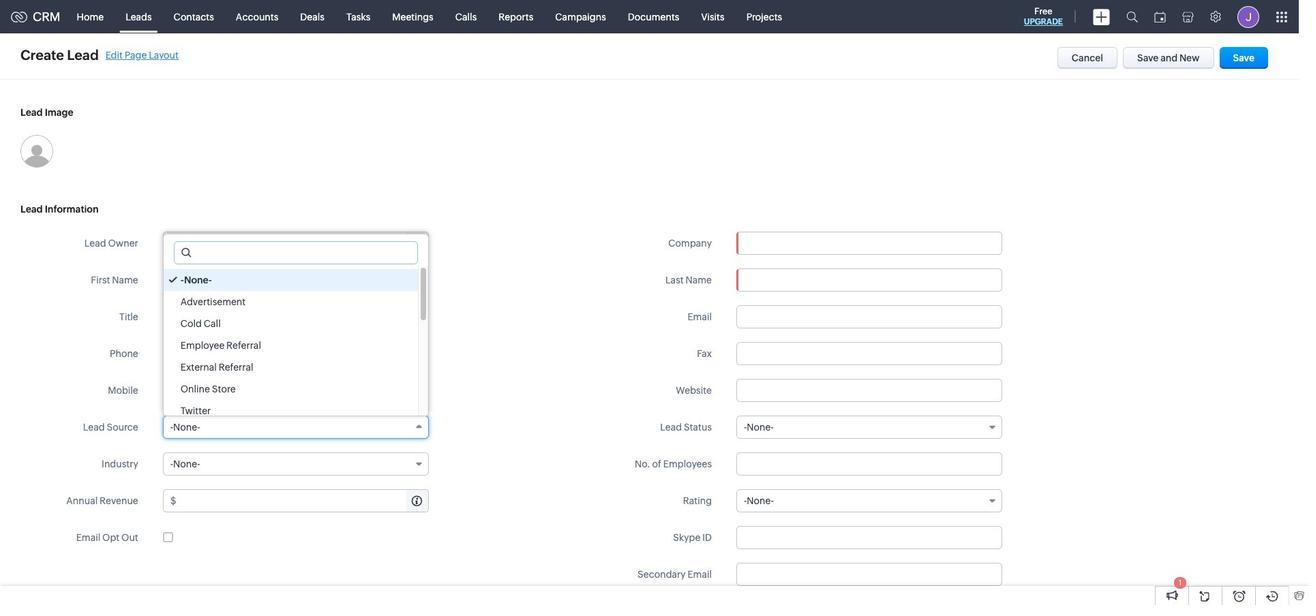 Task type: vqa. For each thing, say whether or not it's contained in the screenshot.
option
yes



Task type: describe. For each thing, give the bounding box(es) containing it.
calendar image
[[1154, 11, 1166, 22]]

3 option from the top
[[163, 313, 418, 335]]

4 option from the top
[[163, 335, 418, 357]]

2 option from the top
[[163, 291, 418, 313]]

logo image
[[11, 11, 27, 22]]

profile image
[[1238, 6, 1259, 28]]

7 option from the top
[[163, 400, 418, 422]]



Task type: locate. For each thing, give the bounding box(es) containing it.
list box
[[163, 266, 428, 422]]

search image
[[1126, 11, 1138, 23]]

None field
[[163, 233, 408, 254], [737, 233, 1002, 254], [163, 416, 429, 439], [736, 416, 1002, 439], [163, 453, 429, 476], [736, 490, 1002, 513], [163, 233, 408, 254], [737, 233, 1002, 254], [163, 416, 429, 439], [736, 416, 1002, 439], [163, 453, 429, 476], [736, 490, 1002, 513]]

create menu element
[[1085, 0, 1118, 33]]

search element
[[1118, 0, 1146, 33]]

option
[[163, 269, 418, 291], [163, 291, 418, 313], [163, 313, 418, 335], [163, 335, 418, 357], [163, 357, 418, 378], [163, 378, 418, 400], [163, 400, 418, 422]]

None text field
[[174, 242, 417, 264], [228, 269, 428, 291], [736, 305, 1002, 329], [163, 342, 429, 365], [736, 342, 1002, 365], [163, 379, 429, 402], [736, 453, 1002, 476], [178, 490, 428, 512], [736, 526, 1002, 550], [174, 242, 417, 264], [228, 269, 428, 291], [736, 305, 1002, 329], [163, 342, 429, 365], [736, 342, 1002, 365], [163, 379, 429, 402], [736, 453, 1002, 476], [178, 490, 428, 512], [736, 526, 1002, 550]]

profile element
[[1229, 0, 1268, 33]]

create menu image
[[1093, 9, 1110, 25]]

None text field
[[737, 233, 1002, 254], [736, 269, 1002, 292], [163, 305, 429, 329], [736, 379, 1002, 402], [736, 563, 1002, 586], [737, 233, 1002, 254], [736, 269, 1002, 292], [163, 305, 429, 329], [736, 379, 1002, 402], [736, 563, 1002, 586]]

6 option from the top
[[163, 378, 418, 400]]

1 option from the top
[[163, 269, 418, 291]]

image image
[[20, 135, 53, 168]]

5 option from the top
[[163, 357, 418, 378]]



